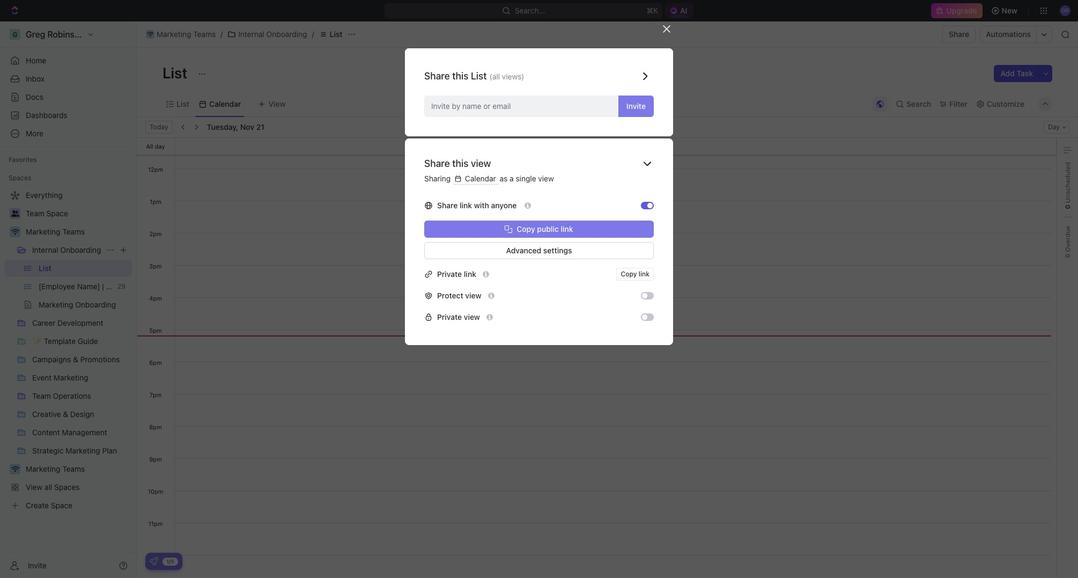 Task type: vqa. For each thing, say whether or not it's contained in the screenshot.
BUSINESS TIME ICON on the left
no



Task type: locate. For each thing, give the bounding box(es) containing it.
1 0 from the top
[[1064, 205, 1072, 209]]

1 horizontal spatial onboarding
[[267, 30, 307, 39]]

share up sharing
[[425, 158, 450, 169]]

private link
[[437, 269, 477, 278]]

1 horizontal spatial marketing teams link
[[143, 28, 219, 41]]

private
[[437, 269, 462, 278], [437, 312, 462, 321]]

0 vertical spatial 0
[[1064, 205, 1072, 209]]

1 horizontal spatial list link
[[316, 28, 345, 41]]

0 vertical spatial this
[[453, 70, 469, 82]]

marketing
[[157, 30, 191, 39], [26, 227, 60, 236]]

share for share this list ( all views )
[[425, 70, 450, 82]]

marketing teams
[[157, 30, 216, 39], [26, 227, 85, 236]]

settings
[[544, 246, 572, 255]]

0 vertical spatial private
[[437, 269, 462, 278]]

share down upgrade link
[[950, 30, 970, 39]]

1 horizontal spatial /
[[312, 30, 314, 39]]

share this view
[[425, 158, 491, 169]]

1 vertical spatial internal onboarding
[[32, 245, 101, 254]]

1 vertical spatial marketing teams link
[[26, 223, 130, 240]]

single
[[516, 174, 537, 183]]

1 horizontal spatial internal onboarding link
[[225, 28, 310, 41]]

0 for overdue
[[1064, 254, 1072, 258]]

⌘k
[[647, 6, 659, 15]]

0 vertical spatial teams
[[193, 30, 216, 39]]

wifi image
[[147, 32, 154, 37]]

all day
[[146, 143, 165, 149]]

1 vertical spatial marketing
[[26, 227, 60, 236]]

1 private from the top
[[437, 269, 462, 278]]

by
[[452, 101, 461, 111]]

0 vertical spatial internal onboarding link
[[225, 28, 310, 41]]

teams
[[193, 30, 216, 39], [62, 227, 85, 236]]

1 vertical spatial internal onboarding link
[[32, 242, 102, 259]]

protect
[[437, 291, 464, 300]]

1 this from the top
[[453, 70, 469, 82]]

teams inside tree
[[62, 227, 85, 236]]

copy for copy link
[[621, 270, 637, 278]]

calendar up tuesday,
[[209, 99, 241, 108]]

view right the single
[[539, 174, 554, 183]]

2 private from the top
[[437, 312, 462, 321]]

internal inside tree
[[32, 245, 58, 254]]

automations
[[987, 30, 1032, 39]]

calendar left as
[[463, 174, 498, 183]]

calendar
[[209, 99, 241, 108], [463, 174, 498, 183]]

tree
[[4, 187, 132, 514]]

share this list ( all views )
[[425, 70, 525, 82]]

1 vertical spatial calendar
[[463, 174, 498, 183]]

internal
[[238, 30, 265, 39], [32, 245, 58, 254]]

1 vertical spatial teams
[[62, 227, 85, 236]]

marketing right wifi image
[[157, 30, 191, 39]]

sidebar navigation
[[0, 21, 137, 578]]

a
[[510, 174, 514, 183]]

view
[[471, 158, 491, 169], [539, 174, 554, 183], [466, 291, 482, 300], [464, 312, 480, 321]]

share link with anyone
[[437, 201, 519, 210]]

0 horizontal spatial internal onboarding link
[[32, 242, 102, 259]]

0 vertical spatial marketing teams
[[157, 30, 216, 39]]

0 horizontal spatial internal
[[32, 245, 58, 254]]

link
[[460, 201, 472, 210], [561, 224, 574, 233], [464, 269, 477, 278], [639, 270, 650, 278]]

1 vertical spatial this
[[453, 158, 469, 169]]

0 for unscheduled
[[1064, 205, 1072, 209]]

automations button
[[981, 26, 1037, 42]]

share
[[950, 30, 970, 39], [425, 70, 450, 82], [425, 158, 450, 169], [437, 201, 458, 210]]

5pm
[[149, 327, 162, 334]]

1 vertical spatial list link
[[174, 96, 189, 111]]

list link
[[316, 28, 345, 41], [174, 96, 189, 111]]

/
[[221, 30, 223, 39], [312, 30, 314, 39]]

21
[[256, 122, 265, 132]]

0 horizontal spatial onboarding
[[60, 245, 101, 254]]

1 vertical spatial copy
[[621, 270, 637, 278]]

this up sharing
[[453, 158, 469, 169]]

1 vertical spatial private
[[437, 312, 462, 321]]

marketing teams link
[[143, 28, 219, 41], [26, 223, 130, 240]]

tuesday, nov 21
[[207, 122, 265, 132]]

1 vertical spatial onboarding
[[60, 245, 101, 254]]

this
[[453, 70, 469, 82], [453, 158, 469, 169]]

share for share this view
[[425, 158, 450, 169]]

this up by
[[453, 70, 469, 82]]

0 vertical spatial calendar
[[209, 99, 241, 108]]

onboarding
[[267, 30, 307, 39], [60, 245, 101, 254]]

internal onboarding
[[238, 30, 307, 39], [32, 245, 101, 254]]

0
[[1064, 205, 1072, 209], [1064, 254, 1072, 258]]

1 horizontal spatial marketing
[[157, 30, 191, 39]]

share inside button
[[950, 30, 970, 39]]

2 this from the top
[[453, 158, 469, 169]]

0 horizontal spatial calendar
[[209, 99, 241, 108]]

unscheduled
[[1064, 162, 1072, 205]]

list
[[330, 30, 343, 39], [163, 64, 191, 82], [471, 70, 487, 82], [177, 99, 189, 108]]

private up protect
[[437, 269, 462, 278]]

advanced settings
[[506, 246, 572, 255]]

add task button
[[995, 65, 1040, 82]]

0 horizontal spatial marketing teams link
[[26, 223, 130, 240]]

marketing teams right wifi icon
[[26, 227, 85, 236]]

this for list
[[453, 70, 469, 82]]

1 vertical spatial internal
[[32, 245, 58, 254]]

0 vertical spatial onboarding
[[267, 30, 307, 39]]

1 horizontal spatial calendar
[[463, 174, 498, 183]]

dashboards link
[[4, 107, 132, 124]]

0 horizontal spatial teams
[[62, 227, 85, 236]]

share up invite by name or email on the left top
[[425, 70, 450, 82]]

0 horizontal spatial list link
[[174, 96, 189, 111]]

1 horizontal spatial copy
[[621, 270, 637, 278]]

0 horizontal spatial marketing teams
[[26, 227, 85, 236]]

0 horizontal spatial /
[[221, 30, 223, 39]]

6pm
[[149, 359, 162, 366]]

search...
[[515, 6, 545, 15]]

advanced
[[506, 246, 542, 255]]

0 horizontal spatial internal onboarding
[[32, 245, 101, 254]]

customize
[[988, 99, 1025, 108]]

invite
[[432, 101, 450, 111], [627, 101, 646, 111], [28, 561, 47, 570]]

marketing teams right wifi image
[[157, 30, 216, 39]]

copy
[[517, 224, 536, 233], [621, 270, 637, 278]]

1 horizontal spatial internal
[[238, 30, 265, 39]]

0 horizontal spatial invite
[[28, 561, 47, 570]]

marketing teams inside tree
[[26, 227, 85, 236]]

upgrade
[[947, 6, 978, 15]]

marketing right wifi icon
[[26, 227, 60, 236]]

1 horizontal spatial invite
[[432, 101, 450, 111]]

new button
[[987, 2, 1025, 19]]

link for share link with anyone
[[460, 201, 472, 210]]

7pm
[[150, 391, 162, 398]]

0 horizontal spatial marketing
[[26, 227, 60, 236]]

1 vertical spatial marketing teams
[[26, 227, 85, 236]]

add task
[[1001, 69, 1034, 78]]

copy public link
[[517, 224, 574, 233]]

1 vertical spatial 0
[[1064, 254, 1072, 258]]

search button
[[893, 96, 935, 111]]

with
[[474, 201, 489, 210]]

1 horizontal spatial internal onboarding
[[238, 30, 307, 39]]

share for share
[[950, 30, 970, 39]]

1pm
[[150, 198, 161, 205]]

)
[[522, 72, 525, 81]]

2 0 from the top
[[1064, 254, 1072, 258]]

share for share link with anyone
[[437, 201, 458, 210]]

0 vertical spatial internal onboarding
[[238, 30, 307, 39]]

tree containing marketing teams
[[4, 187, 132, 514]]

0 horizontal spatial copy
[[517, 224, 536, 233]]

search
[[907, 99, 932, 108]]

0 vertical spatial copy
[[517, 224, 536, 233]]

favorites button
[[4, 154, 41, 166]]

onboarding inside tree
[[60, 245, 101, 254]]

docs
[[26, 92, 43, 101]]

0 vertical spatial marketing teams link
[[143, 28, 219, 41]]

internal onboarding link
[[225, 28, 310, 41], [32, 242, 102, 259]]

private down protect
[[437, 312, 462, 321]]

share down sharing
[[437, 201, 458, 210]]

link for copy link
[[639, 270, 650, 278]]

0 vertical spatial marketing
[[157, 30, 191, 39]]

today
[[150, 123, 168, 131]]



Task type: describe. For each thing, give the bounding box(es) containing it.
internal onboarding inside tree
[[32, 245, 101, 254]]

marketing inside tree
[[26, 227, 60, 236]]

upgrade link
[[932, 3, 983, 18]]

private for private link
[[437, 269, 462, 278]]

9pm
[[149, 456, 162, 463]]

all
[[493, 72, 500, 81]]

0 vertical spatial internal
[[238, 30, 265, 39]]

(
[[490, 72, 493, 81]]

or
[[484, 101, 491, 111]]

spaces
[[9, 174, 31, 182]]

overdue
[[1064, 226, 1072, 254]]

add
[[1001, 69, 1016, 78]]

tuesday,
[[207, 122, 239, 132]]

home link
[[4, 52, 132, 69]]

invite by name or email
[[432, 101, 511, 111]]

invite inside sidebar navigation
[[28, 561, 47, 570]]

nov
[[240, 122, 254, 132]]

1 horizontal spatial teams
[[193, 30, 216, 39]]

copy link
[[621, 270, 650, 278]]

calendar link
[[207, 96, 241, 111]]

view right protect
[[466, 291, 482, 300]]

11pm
[[148, 520, 163, 527]]

3pm
[[149, 262, 162, 269]]

wifi image
[[11, 229, 19, 235]]

today button
[[145, 121, 173, 134]]

customize button
[[974, 96, 1028, 111]]

10pm
[[148, 488, 163, 495]]

view up with
[[471, 158, 491, 169]]

8pm
[[149, 423, 162, 430]]

favorites
[[9, 156, 37, 164]]

onboarding checklist button element
[[150, 557, 158, 566]]

task
[[1017, 69, 1034, 78]]

public
[[537, 224, 559, 233]]

link for private link
[[464, 269, 477, 278]]

this for view
[[453, 158, 469, 169]]

2 horizontal spatial invite
[[627, 101, 646, 111]]

marketing teams link inside tree
[[26, 223, 130, 240]]

day
[[155, 143, 165, 149]]

views
[[502, 72, 522, 81]]

1 / from the left
[[221, 30, 223, 39]]

2pm
[[149, 230, 162, 237]]

private for private view
[[437, 312, 462, 321]]

view down protect view
[[464, 312, 480, 321]]

private view
[[437, 312, 480, 321]]

onboarding checklist button image
[[150, 557, 158, 566]]

anyone
[[491, 201, 517, 210]]

share button
[[943, 26, 977, 43]]

4pm
[[149, 295, 162, 302]]

1 horizontal spatial marketing teams
[[157, 30, 216, 39]]

as
[[500, 174, 508, 183]]

inbox
[[26, 74, 45, 83]]

name
[[463, 101, 482, 111]]

12pm
[[148, 166, 163, 173]]

docs link
[[4, 89, 132, 106]]

1/5
[[166, 558, 174, 564]]

protect view
[[437, 291, 482, 300]]

home
[[26, 56, 46, 65]]

all
[[146, 143, 153, 149]]

dashboards
[[26, 111, 67, 120]]

copy for copy public link
[[517, 224, 536, 233]]

0 vertical spatial list link
[[316, 28, 345, 41]]

new
[[1002, 6, 1018, 15]]

email
[[493, 101, 511, 111]]

sharing
[[425, 174, 453, 183]]

as a single view
[[500, 174, 554, 183]]

inbox link
[[4, 70, 132, 87]]

2 / from the left
[[312, 30, 314, 39]]

tree inside sidebar navigation
[[4, 187, 132, 514]]



